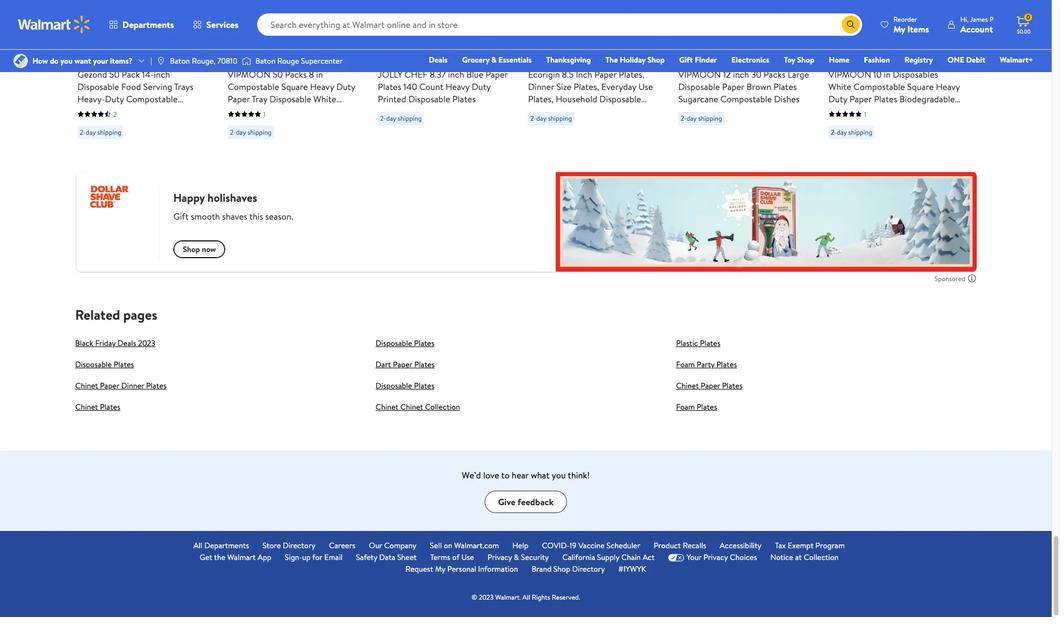 Task type: describe. For each thing, give the bounding box(es) containing it.
foam for foam plates
[[676, 402, 695, 413]]

1 horizontal spatial directory
[[572, 564, 605, 575]]

now $18.99 $39.99 jolly chef 8.37 inch blue paper plates 140 count heavy duty printed disposable plates
[[378, 51, 508, 105]]

fashion link
[[859, 54, 895, 66]]

pages
[[123, 305, 157, 324]]

grocery
[[462, 54, 490, 65]]

dishes
[[774, 93, 800, 105]]

walmart.com
[[454, 540, 499, 552]]

accessibility
[[720, 540, 762, 552]]

brand
[[532, 564, 552, 575]]

rouge,
[[192, 55, 216, 67]]

departments button
[[100, 11, 184, 38]]

Walmart Site-Wide search field
[[257, 13, 862, 36]]

on
[[444, 540, 453, 552]]

3 add to cart image from the left
[[382, 13, 396, 26]]

gezond 50 pack 14-inch disposable food serving trays heavy-duty compostable sugarcane platters large paper plates for crawfish serving image
[[77, 0, 182, 22]]

tax
[[775, 540, 786, 552]]

black friday deals 2023 link
[[75, 338, 155, 349]]

paper inside now $20.58 $24.90 ecorigin 8.5 inch paper plates, dinner size plates, everyday use plates, household disposable plates, white round coated plate bulk, 250 count
[[595, 68, 617, 80]]

plastic plates
[[676, 338, 721, 349]]

chinet down dart paper plates
[[400, 402, 423, 413]]

the
[[214, 552, 226, 563]]

store
[[263, 540, 281, 552]]

add for vipmoon 50 packs 8 in compostable square heavy duty paper tray disposable white bagasse paper tray
[[246, 13, 262, 25]]

disposable plates for middle disposable plates link
[[75, 359, 134, 370]]

paper inside "now $18.99 $39.99 jolly chef 8.37 inch blue paper plates 140 count heavy duty printed disposable plates"
[[486, 68, 508, 80]]

chinet for chinet chinet collection
[[376, 402, 399, 413]]

chinet paper dinner plates link
[[75, 380, 167, 392]]

walmart.
[[495, 593, 521, 602]]

paper right dart
[[393, 359, 413, 370]]

ecorigin
[[528, 68, 560, 80]]

© 2023 walmart. all rights reserved.
[[472, 593, 580, 602]]

pack
[[122, 68, 140, 80]]

Search search field
[[257, 13, 862, 36]]

of
[[452, 552, 460, 563]]

disposable inside now $20.58 $24.90 ecorigin 8.5 inch paper plates, dinner size plates, everyday use plates, household disposable plates, white round coated plate bulk, 250 count
[[600, 93, 641, 105]]

product group containing now $20.58
[[528, 0, 663, 153]]

vipmoon 12 inch 30 packs large disposable paper brown plates sugarcane compostable dishes image
[[679, 0, 783, 22]]

dart paper plates
[[376, 359, 435, 370]]

notice
[[771, 552, 794, 563]]

crawfish
[[116, 117, 150, 130]]

security
[[521, 552, 549, 563]]

privacy inside privacy & security 'link'
[[488, 552, 512, 563]]

walmart image
[[18, 16, 91, 34]]

chain
[[622, 552, 641, 563]]

now $20.58 $24.90 ecorigin 8.5 inch paper plates, dinner size plates, everyday use plates, household disposable plates, white round coated plate bulk, 250 count
[[528, 51, 659, 130]]

bulk,
[[528, 117, 547, 130]]

black friday deals 2023
[[75, 338, 155, 349]]

my inside reorder my items
[[894, 23, 906, 35]]

sign-
[[285, 552, 302, 563]]

jolly
[[378, 68, 403, 80]]

personal
[[447, 564, 476, 575]]

disposable plates for topmost disposable plates link
[[376, 338, 435, 349]]

toy
[[784, 54, 796, 65]]

add for gezond 50 pack 14-inch disposable food serving trays heavy-duty compostable sugarcane platters large paper plates for crawfish serving
[[95, 13, 111, 25]]

heavy for $16.14
[[310, 80, 334, 93]]

$27.59 gezond 50 pack 14-inch disposable food serving trays heavy-duty compostable sugarcane platters large paper plates for crawfish serving
[[77, 51, 198, 130]]

services
[[206, 18, 239, 31]]

foam plates link
[[676, 402, 717, 413]]

3 add to cart image from the left
[[833, 13, 847, 26]]

add to cart image for now $17.48
[[683, 13, 696, 26]]

brand shop directory link
[[532, 564, 605, 576]]

0 horizontal spatial tray
[[252, 93, 268, 105]]

shop for toy shop
[[798, 54, 815, 65]]

trays
[[174, 80, 194, 93]]

what
[[531, 469, 550, 482]]

at
[[795, 552, 802, 563]]

$16.14 vipmoon 50 packs 8 in compostable square heavy duty paper tray disposable white bagasse paper tray
[[228, 51, 355, 117]]

now for now $18.99
[[378, 51, 398, 65]]

0 vertical spatial serving
[[143, 80, 172, 93]]

covid-
[[542, 540, 570, 552]]

collection for notice at collection request my personal information
[[804, 552, 839, 563]]

we'd love to hear what you think!
[[462, 469, 590, 482]]

collection for chinet chinet collection
[[425, 402, 460, 413]]

chinet chinet collection link
[[376, 402, 460, 413]]

now for now $20.58
[[528, 51, 548, 65]]

white inside $17.48 vipmoon 10 in disposables white compostable square heavy duty paper plates biodegradable 30 count
[[829, 80, 852, 93]]

plate
[[639, 105, 659, 117]]

departments inside dropdown button
[[122, 18, 174, 31]]

use inside now $20.58 $24.90 ecorigin 8.5 inch paper plates, dinner size plates, everyday use plates, household disposable plates, white round coated plate bulk, 250 count
[[639, 80, 653, 93]]

deals inside deals 'link'
[[429, 54, 448, 65]]

vipmoon for $17.48
[[829, 68, 872, 80]]

terms of use link
[[430, 552, 474, 564]]

count inside "now $18.99 $39.99 jolly chef 8.37 inch blue paper plates 140 count heavy duty printed disposable plates"
[[419, 80, 444, 93]]

privacy choices icon image
[[668, 554, 685, 562]]

chinet plates
[[75, 402, 120, 413]]

related
[[75, 305, 120, 324]]

james
[[970, 14, 988, 24]]

plates inside $27.59 gezond 50 pack 14-inch disposable food serving trays heavy-duty compostable sugarcane platters large paper plates for crawfish serving
[[77, 117, 101, 130]]

use inside 'terms of use' link
[[462, 552, 474, 563]]

30 inside now $17.48 $26.90 vipmoon 12 inch 30 packs large disposable paper brown plates sugarcane compostable dishes
[[752, 68, 762, 80]]

in inside $16.14 vipmoon 50 packs 8 in compostable square heavy duty paper tray disposable white bagasse paper tray
[[316, 68, 323, 80]]

we'd
[[462, 469, 481, 482]]

add button for vipmoon 10 in disposables white compostable square heavy duty paper plates biodegradable 30 count
[[829, 8, 872, 31]]

heavy for $17.48
[[936, 80, 960, 93]]

product group containing $16.14
[[228, 0, 362, 153]]

paper inside $27.59 gezond 50 pack 14-inch disposable food serving trays heavy-duty compostable sugarcane platters large paper plates for crawfish serving
[[176, 105, 198, 117]]

blue
[[467, 68, 484, 80]]

privacy inside 'your privacy choices' link
[[704, 552, 728, 563]]

gift finder link
[[674, 54, 722, 66]]

chef
[[405, 68, 428, 80]]

fashion
[[864, 54, 890, 65]]

vaccine
[[579, 540, 605, 552]]

disposable inside now $17.48 $26.90 vipmoon 12 inch 30 packs large disposable paper brown plates sugarcane compostable dishes
[[679, 80, 720, 93]]

1 vertical spatial disposable plates link
[[75, 359, 134, 370]]

now for now $17.48
[[679, 51, 699, 65]]

california
[[563, 552, 595, 563]]

vipmoon for $16.14
[[228, 68, 270, 80]]

chinet paper plates
[[676, 380, 743, 392]]

recalls
[[683, 540, 707, 552]]

plates inside $17.48 vipmoon 10 in disposables white compostable square heavy duty paper plates biodegradable 30 count
[[874, 93, 898, 105]]

inch inside "now $18.99 $39.99 jolly chef 8.37 inch blue paper plates 140 count heavy duty printed disposable plates"
[[448, 68, 464, 80]]

add for ecorigin 8.5 inch paper plates, dinner size plates, everyday use plates, household disposable plates, white round coated plate bulk, 250 count
[[546, 13, 562, 25]]

plates inside now $17.48 $26.90 vipmoon 12 inch 30 packs large disposable paper brown plates sugarcane compostable dishes
[[774, 80, 797, 93]]

paper right bagasse
[[261, 105, 283, 117]]

your privacy choices link
[[668, 552, 757, 564]]

add button for vipmoon 50 packs 8 in compostable square heavy duty paper tray disposable white bagasse paper tray
[[228, 8, 271, 31]]

250
[[549, 117, 564, 130]]

search icon image
[[847, 20, 856, 29]]

thanksgiving
[[546, 54, 591, 65]]

california supply chain act link
[[563, 552, 655, 564]]

30 inside $17.48 vipmoon 10 in disposables white compostable square heavy duty paper plates biodegradable 30 count
[[829, 105, 839, 117]]

duty inside $16.14 vipmoon 50 packs 8 in compostable square heavy duty paper tray disposable white bagasse paper tray
[[336, 80, 355, 93]]

chinet for chinet plates
[[75, 402, 98, 413]]

$24.90
[[585, 52, 608, 63]]

1 vertical spatial serving
[[153, 117, 182, 130]]

8.37
[[430, 68, 446, 80]]

heavy inside "now $18.99 $39.99 jolly chef 8.37 inch blue paper plates 140 count heavy duty printed disposable plates"
[[446, 80, 470, 93]]

#iywyk link
[[619, 564, 646, 576]]

1 vertical spatial 2023
[[479, 593, 494, 602]]

$17.48 vipmoon 10 in disposables white compostable square heavy duty paper plates biodegradable 30 count
[[829, 51, 960, 117]]

14-
[[142, 68, 154, 80]]

packs inside now $17.48 $26.90 vipmoon 12 inch 30 packs large disposable paper brown plates sugarcane compostable dishes
[[764, 68, 786, 80]]

hi,
[[961, 14, 969, 24]]

product group containing now $18.99
[[378, 0, 513, 153]]

brand shop directory
[[532, 564, 605, 575]]

foam for foam party plates
[[676, 359, 695, 370]]

brown
[[747, 80, 772, 93]]

related pages
[[75, 305, 157, 324]]

your
[[93, 55, 108, 67]]

sugarcane for $17.48
[[679, 93, 719, 105]]

vipmoon 10 in disposables white compostable square heavy duty paper plates biodegradable 30 count image
[[829, 0, 933, 22]]

now $17.48 $26.90 vipmoon 12 inch 30 packs large disposable paper brown plates sugarcane compostable dishes
[[679, 51, 810, 105]]

50 for $16.14
[[273, 68, 283, 80]]

covid-19 vaccine scheduler
[[542, 540, 641, 552]]

ecorigin 8.5 inch paper plates, dinner size plates, everyday use plates, household disposable plates, white round coated plate bulk, 250 count image
[[528, 0, 632, 22]]

paper down foam party plates
[[701, 380, 721, 392]]

terms
[[430, 552, 451, 563]]

careers link
[[329, 540, 356, 552]]

#iywyk
[[619, 564, 646, 575]]

disposable plates for bottommost disposable plates link
[[376, 380, 435, 392]]

the holiday shop link
[[601, 54, 670, 66]]

compostable inside $16.14 vipmoon 50 packs 8 in compostable square heavy duty paper tray disposable white bagasse paper tray
[[228, 80, 279, 93]]

add for vipmoon 10 in disposables white compostable square heavy duty paper plates biodegradable 30 count
[[847, 13, 863, 25]]

sign-up for email link
[[285, 552, 343, 564]]

add to cart image for now $20.58
[[533, 13, 546, 26]]

add button for gezond 50 pack 14-inch disposable food serving trays heavy-duty compostable sugarcane platters large paper plates for crawfish serving
[[77, 8, 120, 31]]

$18.99
[[400, 51, 428, 65]]

help
[[513, 540, 529, 552]]



Task type: locate. For each thing, give the bounding box(es) containing it.
exempt
[[788, 540, 814, 552]]

product
[[654, 540, 681, 552]]

inch right 8.37
[[448, 68, 464, 80]]

1 horizontal spatial collection
[[804, 552, 839, 563]]

app
[[258, 552, 271, 563]]

1 vertical spatial my
[[435, 564, 446, 575]]

add up '$20.58' on the top
[[546, 13, 562, 25]]

add button up '$20.58' on the top
[[528, 8, 571, 31]]

1 vertical spatial use
[[462, 552, 474, 563]]

4 product group from the left
[[528, 0, 663, 153]]

1 horizontal spatial 50
[[273, 68, 283, 80]]

disposable plates up dart paper plates
[[376, 338, 435, 349]]

3 vipmoon from the left
[[829, 68, 872, 80]]

1 add button from the left
[[77, 8, 120, 31]]

add button up gift finder link
[[679, 8, 721, 31]]

count inside $17.48 vipmoon 10 in disposables white compostable square heavy duty paper plates biodegradable 30 count
[[841, 105, 865, 117]]

1 1 from the left
[[264, 109, 266, 119]]

directory
[[283, 540, 316, 552], [572, 564, 605, 575]]

1 horizontal spatial privacy
[[704, 552, 728, 563]]

all inside all departments link
[[194, 540, 203, 552]]

0 horizontal spatial use
[[462, 552, 474, 563]]

deals link
[[424, 54, 453, 66]]

& right grocery
[[491, 54, 497, 65]]

1 horizontal spatial sugarcane
[[679, 93, 719, 105]]

2 horizontal spatial count
[[841, 105, 865, 117]]

supercenter
[[301, 55, 343, 67]]

add up home
[[847, 13, 863, 25]]

tray down "$16.14"
[[252, 93, 268, 105]]

add for jolly chef 8.37 inch blue paper plates 140 count heavy duty printed disposable plates
[[396, 13, 412, 25]]

3 add button from the left
[[378, 8, 421, 31]]

heavy down the $39.99
[[446, 80, 470, 93]]

1 horizontal spatial in
[[884, 68, 891, 80]]

6 add button from the left
[[829, 8, 872, 31]]

square for $17.48
[[908, 80, 934, 93]]

& for privacy
[[514, 552, 519, 563]]

 image
[[13, 54, 28, 68], [157, 56, 165, 65]]

paper down fashion link
[[850, 93, 872, 105]]

1 in from the left
[[316, 68, 323, 80]]

0 vertical spatial 2023
[[138, 338, 155, 349]]

 image for baton
[[157, 56, 165, 65]]

in right 10
[[884, 68, 891, 80]]

1 horizontal spatial shop
[[648, 54, 665, 65]]

0 horizontal spatial add to cart image
[[82, 13, 95, 26]]

compostable inside $27.59 gezond 50 pack 14-inch disposable food serving trays heavy-duty compostable sugarcane platters large paper plates for crawfish serving
[[126, 93, 178, 105]]

30 down 'electronics'
[[752, 68, 762, 80]]

shop
[[648, 54, 665, 65], [798, 54, 815, 65], [554, 564, 571, 575]]

tray right bagasse
[[285, 105, 301, 117]]

0 vertical spatial you
[[60, 55, 73, 67]]

1 product group from the left
[[77, 0, 212, 153]]

baton left rouge,
[[170, 55, 190, 67]]

paper down 'grocery & essentials' link
[[486, 68, 508, 80]]

0 horizontal spatial for
[[103, 117, 114, 130]]

2 foam from the top
[[676, 402, 695, 413]]

packs inside $16.14 vipmoon 50 packs 8 in compostable square heavy duty paper tray disposable white bagasse paper tray
[[285, 68, 307, 80]]

2 vipmoon from the left
[[679, 68, 721, 80]]

2 baton from the left
[[255, 55, 276, 67]]

in right 8
[[316, 68, 323, 80]]

items?
[[110, 55, 133, 67]]

baton for baton rouge supercenter
[[255, 55, 276, 67]]

4 add from the left
[[546, 13, 562, 25]]

directory down california
[[572, 564, 605, 575]]

vipmoon down gift finder link
[[679, 68, 721, 80]]

2 horizontal spatial add to cart image
[[382, 13, 396, 26]]

sell on walmart.com link
[[430, 540, 499, 552]]

1 vertical spatial &
[[514, 552, 519, 563]]

all up get
[[194, 540, 203, 552]]

debit
[[967, 54, 986, 65]]

large down toy shop link
[[788, 68, 810, 80]]

inch inside now $17.48 $26.90 vipmoon 12 inch 30 packs large disposable paper brown plates sugarcane compostable dishes
[[733, 68, 749, 80]]

my
[[894, 23, 906, 35], [435, 564, 446, 575]]

disposable plates
[[376, 338, 435, 349], [75, 359, 134, 370], [376, 380, 435, 392]]

one debit link
[[943, 54, 991, 66]]

0 horizontal spatial vipmoon
[[228, 68, 270, 80]]

2 vertical spatial disposable plates link
[[376, 380, 435, 392]]

1 horizontal spatial 30
[[829, 105, 839, 117]]

0 vertical spatial directory
[[283, 540, 316, 552]]

1 vertical spatial for
[[312, 552, 323, 563]]

compostable inside now $17.48 $26.90 vipmoon 12 inch 30 packs large disposable paper brown plates sugarcane compostable dishes
[[721, 93, 772, 105]]

count inside now $20.58 $24.90 ecorigin 8.5 inch paper plates, dinner size plates, everyday use plates, household disposable plates, white round coated plate bulk, 250 count
[[566, 117, 591, 130]]

duty inside $17.48 vipmoon 10 in disposables white compostable square heavy duty paper plates biodegradable 30 count
[[829, 93, 848, 105]]

foam down chinet paper plates
[[676, 402, 695, 413]]

compostable inside $17.48 vipmoon 10 in disposables white compostable square heavy duty paper plates biodegradable 30 count
[[854, 80, 905, 93]]

0 horizontal spatial now
[[378, 51, 398, 65]]

now inside "now $18.99 $39.99 jolly chef 8.37 inch blue paper plates 140 count heavy duty printed disposable plates"
[[378, 51, 398, 65]]

5 product group from the left
[[679, 0, 813, 153]]

heavy inside $17.48 vipmoon 10 in disposables white compostable square heavy duty paper plates biodegradable 30 count
[[936, 80, 960, 93]]

disposable plates down friday at the left bottom of page
[[75, 359, 134, 370]]

compostable up bagasse
[[228, 80, 279, 93]]

compostable down 14-
[[126, 93, 178, 105]]

product group containing $17.48
[[829, 0, 963, 153]]

add to cart image
[[533, 13, 546, 26], [683, 13, 696, 26], [833, 13, 847, 26]]

duty inside "now $18.99 $39.99 jolly chef 8.37 inch blue paper plates 140 count heavy duty printed disposable plates"
[[472, 80, 491, 93]]

2 vertical spatial disposable plates
[[376, 380, 435, 392]]

you
[[60, 55, 73, 67], [552, 469, 566, 482]]

2 horizontal spatial vipmoon
[[829, 68, 872, 80]]

for left 'crawfish'
[[103, 117, 114, 130]]

disposable inside $27.59 gezond 50 pack 14-inch disposable food serving trays heavy-duty compostable sugarcane platters large paper plates for crawfish serving
[[77, 80, 119, 93]]

vipmoon inside $17.48 vipmoon 10 in disposables white compostable square heavy duty paper plates biodegradable 30 count
[[829, 68, 872, 80]]

1 vertical spatial disposable plates
[[75, 359, 134, 370]]

2 privacy from the left
[[704, 552, 728, 563]]

1 vertical spatial deals
[[118, 338, 136, 349]]

1 $17.48 from the left
[[701, 51, 728, 65]]

my down 'terms'
[[435, 564, 446, 575]]

0 vertical spatial collection
[[425, 402, 460, 413]]

1 horizontal spatial square
[[908, 80, 934, 93]]

add to cart image up jolly
[[382, 13, 396, 26]]

square for $16.14
[[281, 80, 308, 93]]

disposable plates link down friday at the left bottom of page
[[75, 359, 134, 370]]

1 horizontal spatial add to cart image
[[232, 13, 246, 26]]

1 add to cart image from the left
[[533, 13, 546, 26]]

3 heavy from the left
[[936, 80, 960, 93]]

serving
[[143, 80, 172, 93], [153, 117, 182, 130]]

inch for now
[[733, 68, 749, 80]]

paper up the chinet plates link
[[100, 380, 119, 392]]

0 horizontal spatial 1
[[264, 109, 266, 119]]

product group containing now $17.48
[[679, 0, 813, 153]]

printed
[[378, 93, 407, 105]]

2 add button from the left
[[228, 8, 271, 31]]

heavy down supercenter
[[310, 80, 334, 93]]

paper
[[486, 68, 508, 80], [595, 68, 617, 80], [722, 80, 745, 93], [228, 93, 250, 105], [850, 93, 872, 105], [176, 105, 198, 117], [261, 105, 283, 117], [393, 359, 413, 370], [100, 380, 119, 392], [701, 380, 721, 392]]

2023 down pages
[[138, 338, 155, 349]]

privacy up information
[[488, 552, 512, 563]]

give
[[498, 496, 516, 508]]

0 vertical spatial departments
[[122, 18, 174, 31]]

large inside $27.59 gezond 50 pack 14-inch disposable food serving trays heavy-duty compostable sugarcane platters large paper plates for crawfish serving
[[152, 105, 174, 117]]

my left items on the top right of page
[[894, 23, 906, 35]]

0 horizontal spatial packs
[[285, 68, 307, 80]]

2 now from the left
[[528, 51, 548, 65]]

shop right holiday
[[648, 54, 665, 65]]

1 horizontal spatial packs
[[764, 68, 786, 80]]

rouge
[[277, 55, 299, 67]]

baton left "rouge"
[[255, 55, 276, 67]]

8
[[309, 68, 314, 80]]

do
[[50, 55, 59, 67]]

rights
[[532, 593, 550, 602]]

30 right the dishes
[[829, 105, 839, 117]]

how
[[32, 55, 48, 67]]

1 horizontal spatial baton
[[255, 55, 276, 67]]

2 add from the left
[[246, 13, 262, 25]]

0 horizontal spatial dinner
[[121, 380, 144, 392]]

compostable down fashion link
[[854, 80, 905, 93]]

sell on walmart.com
[[430, 540, 499, 552]]

square left 8
[[281, 80, 308, 93]]

add for vipmoon 12 inch 30 packs large disposable paper brown plates sugarcane compostable dishes
[[696, 13, 712, 25]]

0 horizontal spatial directory
[[283, 540, 316, 552]]

square inside $16.14 vipmoon 50 packs 8 in compostable square heavy duty paper tray disposable white bagasse paper tray
[[281, 80, 308, 93]]

add button up $27.59
[[77, 8, 120, 31]]

0 horizontal spatial deals
[[118, 338, 136, 349]]

0 horizontal spatial 50
[[109, 68, 120, 80]]

platters
[[120, 105, 150, 117]]

count right 250
[[566, 117, 591, 130]]

deals up 8.37
[[429, 54, 448, 65]]

1 privacy from the left
[[488, 552, 512, 563]]

$17.48 down search icon
[[829, 51, 856, 65]]

5 add button from the left
[[679, 8, 721, 31]]

1 horizontal spatial 2023
[[479, 593, 494, 602]]

sugarcane inside now $17.48 $26.90 vipmoon 12 inch 30 packs large disposable paper brown plates sugarcane compostable dishes
[[679, 93, 719, 105]]

in
[[316, 68, 323, 80], [884, 68, 891, 80]]

household
[[556, 93, 598, 105]]

1 horizontal spatial my
[[894, 23, 906, 35]]

walmart+
[[1000, 54, 1034, 65]]

50 down items?
[[109, 68, 120, 80]]

vipmoon inside $16.14 vipmoon 50 packs 8 in compostable square heavy duty paper tray disposable white bagasse paper tray
[[228, 68, 270, 80]]

jolly chef 8.37 inch blue paper plates 140 count heavy duty printed disposable plates image
[[378, 0, 482, 22]]

0 vertical spatial disposable plates
[[376, 338, 435, 349]]

dinner inside now $20.58 $24.90 ecorigin 8.5 inch paper plates, dinner size plates, everyday use plates, household disposable plates, white round coated plate bulk, 250 count
[[528, 80, 554, 93]]

all left rights
[[523, 593, 530, 602]]

add to cart image
[[82, 13, 95, 26], [232, 13, 246, 26], [382, 13, 396, 26]]

50 inside $27.59 gezond 50 pack 14-inch disposable food serving trays heavy-duty compostable sugarcane platters large paper plates for crawfish serving
[[109, 68, 120, 80]]

©
[[472, 593, 477, 602]]

disposable plates link
[[376, 338, 435, 349], [75, 359, 134, 370], [376, 380, 435, 392]]

1 inch from the left
[[154, 68, 170, 80]]

disposable plates link up dart paper plates
[[376, 338, 435, 349]]

2 packs from the left
[[764, 68, 786, 80]]

1 horizontal spatial large
[[788, 68, 810, 80]]

1 horizontal spatial inch
[[448, 68, 464, 80]]

shop for brand shop directory
[[554, 564, 571, 575]]

white inside $16.14 vipmoon 50 packs 8 in compostable square heavy duty paper tray disposable white bagasse paper tray
[[314, 93, 336, 105]]

3 inch from the left
[[733, 68, 749, 80]]

1 horizontal spatial now
[[528, 51, 548, 65]]

now
[[378, 51, 398, 65], [528, 51, 548, 65], [679, 51, 699, 65]]

add button up home
[[829, 8, 872, 31]]

1 horizontal spatial heavy
[[446, 80, 470, 93]]

departments up |
[[122, 18, 174, 31]]

store directory link
[[263, 540, 316, 552]]

inch
[[576, 68, 593, 80]]

 image left how
[[13, 54, 28, 68]]

square inside $17.48 vipmoon 10 in disposables white compostable square heavy duty paper plates biodegradable 30 count
[[908, 80, 934, 93]]

disposable plates link down dart paper plates link on the left bottom
[[376, 380, 435, 392]]

add button for jolly chef 8.37 inch blue paper plates 140 count heavy duty printed disposable plates
[[378, 8, 421, 31]]

6 add from the left
[[847, 13, 863, 25]]

$17.48 up 12
[[701, 51, 728, 65]]

foam left party
[[676, 359, 695, 370]]

1 vertical spatial dinner
[[121, 380, 144, 392]]

2 horizontal spatial now
[[679, 51, 699, 65]]

0 vertical spatial for
[[103, 117, 114, 130]]

5 add from the left
[[696, 13, 712, 25]]

my inside notice at collection request my personal information
[[435, 564, 446, 575]]

add to cart image for $16.14
[[232, 13, 246, 26]]

1 right bagasse
[[264, 109, 266, 119]]

2 add to cart image from the left
[[232, 13, 246, 26]]

chinet down dart
[[376, 402, 399, 413]]

data
[[379, 552, 396, 563]]

heavy inside $16.14 vipmoon 50 packs 8 in compostable square heavy duty paper tray disposable white bagasse paper tray
[[310, 80, 334, 93]]

product recalls
[[654, 540, 707, 552]]

0 vertical spatial disposable plates link
[[376, 338, 435, 349]]

1 50 from the left
[[109, 68, 120, 80]]

holiday
[[620, 54, 646, 65]]

for right the up
[[312, 552, 323, 563]]

2 in from the left
[[884, 68, 891, 80]]

inch inside $27.59 gezond 50 pack 14-inch disposable food serving trays heavy-duty compostable sugarcane platters large paper plates for crawfish serving
[[154, 68, 170, 80]]

foam party plates link
[[676, 359, 737, 370]]

0 vertical spatial large
[[788, 68, 810, 80]]

disposable inside "now $18.99 $39.99 jolly chef 8.37 inch blue paper plates 140 count heavy duty printed disposable plates"
[[409, 93, 450, 105]]

count right 140
[[419, 80, 444, 93]]

1 horizontal spatial use
[[639, 80, 653, 93]]

add button for ecorigin 8.5 inch paper plates, dinner size plates, everyday use plates, household disposable plates, white round coated plate bulk, 250 count
[[528, 8, 571, 31]]

sugarcane inside $27.59 gezond 50 pack 14-inch disposable food serving trays heavy-duty compostable sugarcane platters large paper plates for crawfish serving
[[77, 105, 118, 117]]

add button up $18.99
[[378, 8, 421, 31]]

paper left the brown
[[722, 80, 745, 93]]

1 baton from the left
[[170, 55, 190, 67]]

product recalls link
[[654, 540, 707, 552]]

deals right friday at the left bottom of page
[[118, 338, 136, 349]]

our company link
[[369, 540, 417, 552]]

140
[[404, 80, 417, 93]]

paper down the
[[595, 68, 617, 80]]

grocery & essentials
[[462, 54, 532, 65]]

dinner down black friday deals 2023 link
[[121, 380, 144, 392]]

packs down toy
[[764, 68, 786, 80]]

12
[[723, 68, 731, 80]]

0 horizontal spatial white
[[314, 93, 336, 105]]

2-day shipping
[[380, 113, 422, 123], [531, 113, 572, 123], [681, 113, 722, 123], [80, 127, 121, 137], [230, 127, 272, 137], [831, 127, 873, 137]]

inch left trays at left
[[154, 68, 170, 80]]

finder
[[695, 54, 717, 65]]

 image
[[242, 55, 251, 67]]

gift
[[680, 54, 693, 65]]

2 square from the left
[[908, 80, 934, 93]]

2 inch from the left
[[448, 68, 464, 80]]

0 vertical spatial use
[[639, 80, 653, 93]]

dinner
[[528, 80, 554, 93], [121, 380, 144, 392]]

1 horizontal spatial you
[[552, 469, 566, 482]]

large
[[788, 68, 810, 80], [152, 105, 174, 117]]

paper inside $17.48 vipmoon 10 in disposables white compostable square heavy duty paper plates biodegradable 30 count
[[850, 93, 872, 105]]

baton for baton rouge, 70810
[[170, 55, 190, 67]]

the holiday shop
[[606, 54, 665, 65]]

in inside $17.48 vipmoon 10 in disposables white compostable square heavy duty paper plates biodegradable 30 count
[[884, 68, 891, 80]]

disposable inside $16.14 vipmoon 50 packs 8 in compostable square heavy duty paper tray disposable white bagasse paper tray
[[270, 93, 311, 105]]

collection inside notice at collection request my personal information
[[804, 552, 839, 563]]

add button up "$16.14"
[[228, 8, 271, 31]]

product group
[[77, 0, 212, 153], [228, 0, 362, 153], [378, 0, 513, 153], [528, 0, 663, 153], [679, 0, 813, 153], [829, 0, 963, 153]]

0 horizontal spatial departments
[[122, 18, 174, 31]]

1 now from the left
[[378, 51, 398, 65]]

sell
[[430, 540, 442, 552]]

add up finder
[[696, 13, 712, 25]]

0 horizontal spatial  image
[[13, 54, 28, 68]]

1 heavy from the left
[[310, 80, 334, 93]]

add to cart image up $27.59
[[82, 13, 95, 26]]

1 horizontal spatial all
[[523, 593, 530, 602]]

departments up the the
[[204, 540, 249, 552]]

paper down 70810
[[228, 93, 250, 105]]

sugarcane down gift finder link
[[679, 93, 719, 105]]

1 horizontal spatial count
[[566, 117, 591, 130]]

2 add to cart image from the left
[[683, 13, 696, 26]]

inch for $27.59
[[154, 68, 170, 80]]

white inside now $20.58 $24.90 ecorigin 8.5 inch paper plates, dinner size plates, everyday use plates, household disposable plates, white round coated plate bulk, 250 count
[[556, 105, 579, 117]]

50 down "rouge"
[[273, 68, 283, 80]]

directory up 'sign-'
[[283, 540, 316, 552]]

1 horizontal spatial add to cart image
[[683, 13, 696, 26]]

0 horizontal spatial 2023
[[138, 338, 155, 349]]

1 horizontal spatial  image
[[157, 56, 165, 65]]

1 vertical spatial 30
[[829, 105, 839, 117]]

0 horizontal spatial large
[[152, 105, 174, 117]]

ad disclaimer and feedback for marqueedisplayad image
[[968, 274, 977, 283]]

0 horizontal spatial sugarcane
[[77, 105, 118, 117]]

notice at collection link
[[771, 552, 839, 564]]

2 1 from the left
[[865, 109, 867, 119]]

3 now from the left
[[679, 51, 699, 65]]

1 for $17.48
[[865, 109, 867, 119]]

1 vertical spatial departments
[[204, 540, 249, 552]]

square
[[281, 80, 308, 93], [908, 80, 934, 93]]

shop right "brand"
[[554, 564, 571, 575]]

white down 8
[[314, 93, 336, 105]]

50 for $27.59
[[109, 68, 120, 80]]

chinet down chinet paper dinner plates link
[[75, 402, 98, 413]]

careers
[[329, 540, 356, 552]]

round
[[581, 105, 606, 117]]

2 horizontal spatial heavy
[[936, 80, 960, 93]]

2 $17.48 from the left
[[829, 51, 856, 65]]

1 vertical spatial collection
[[804, 552, 839, 563]]

1 horizontal spatial dinner
[[528, 80, 554, 93]]

sugarcane for gezond
[[77, 105, 118, 117]]

accessibility link
[[720, 540, 762, 552]]

1 horizontal spatial departments
[[204, 540, 249, 552]]

6 product group from the left
[[829, 0, 963, 153]]

chinet up foam plates link on the bottom right
[[676, 380, 699, 392]]

add right services at the top
[[246, 13, 262, 25]]

0 horizontal spatial add to cart image
[[533, 13, 546, 26]]

1 for $16.14
[[264, 109, 266, 119]]

compostable down 12
[[721, 93, 772, 105]]

1 horizontal spatial $17.48
[[829, 51, 856, 65]]

love
[[483, 469, 499, 482]]

give feedback
[[498, 496, 554, 508]]

for inside $27.59 gezond 50 pack 14-inch disposable food serving trays heavy-duty compostable sugarcane platters large paper plates for crawfish serving
[[103, 117, 114, 130]]

duty down grocery
[[472, 80, 491, 93]]

duty down home "link"
[[829, 93, 848, 105]]

0 horizontal spatial shop
[[554, 564, 571, 575]]

california supply chain act
[[563, 552, 655, 563]]

1 add from the left
[[95, 13, 111, 25]]

0 horizontal spatial inch
[[154, 68, 170, 80]]

dart paper plates link
[[376, 359, 435, 370]]

inch right 12
[[733, 68, 749, 80]]

want
[[75, 55, 91, 67]]

3 add from the left
[[396, 13, 412, 25]]

home link
[[824, 54, 855, 66]]

privacy & security
[[488, 552, 549, 563]]

& for grocery
[[491, 54, 497, 65]]

1 square from the left
[[281, 80, 308, 93]]

2023 right ©
[[479, 593, 494, 602]]

baton
[[170, 55, 190, 67], [255, 55, 276, 67]]

serving left trays at left
[[143, 80, 172, 93]]

safety
[[356, 552, 378, 563]]

0 horizontal spatial collection
[[425, 402, 460, 413]]

your
[[687, 552, 702, 563]]

0 horizontal spatial count
[[419, 80, 444, 93]]

1 foam from the top
[[676, 359, 695, 370]]

privacy right your
[[704, 552, 728, 563]]

tax exempt program get the walmart app
[[200, 540, 845, 563]]

4 add button from the left
[[528, 8, 571, 31]]

request
[[406, 564, 433, 575]]

heavy down one
[[936, 80, 960, 93]]

baton rouge supercenter
[[255, 55, 343, 67]]

sponsored
[[935, 274, 966, 283]]

thanksgiving link
[[541, 54, 596, 66]]

&
[[491, 54, 497, 65], [514, 552, 519, 563]]

product group containing $27.59
[[77, 0, 212, 153]]

1 horizontal spatial tray
[[285, 105, 301, 117]]

foam party plates
[[676, 359, 737, 370]]

vipmoon inside now $17.48 $26.90 vipmoon 12 inch 30 packs large disposable paper brown plates sugarcane compostable dishes
[[679, 68, 721, 80]]

0 vertical spatial &
[[491, 54, 497, 65]]

0 vertical spatial all
[[194, 540, 203, 552]]

1 horizontal spatial deals
[[429, 54, 448, 65]]

electronics
[[732, 54, 770, 65]]

chinet up chinet plates
[[75, 380, 98, 392]]

0 vertical spatial my
[[894, 23, 906, 35]]

electronics link
[[727, 54, 775, 66]]

2 horizontal spatial shop
[[798, 54, 815, 65]]

deals
[[429, 54, 448, 65], [118, 338, 136, 349]]

1 vertical spatial foam
[[676, 402, 695, 413]]

$17.48 inside $17.48 vipmoon 10 in disposables white compostable square heavy duty paper plates biodegradable 30 count
[[829, 51, 856, 65]]

now inside now $20.58 $24.90 ecorigin 8.5 inch paper plates, dinner size plates, everyday use plates, household disposable plates, white round coated plate bulk, 250 count
[[528, 51, 548, 65]]

2 heavy from the left
[[446, 80, 470, 93]]

1 vertical spatial large
[[152, 105, 174, 117]]

square down registry "link"
[[908, 80, 934, 93]]

chinet paper plates link
[[676, 380, 743, 392]]

duty up 2
[[105, 93, 124, 105]]

 image for how
[[13, 54, 28, 68]]

3 product group from the left
[[378, 0, 513, 153]]

reorder my items
[[894, 14, 929, 35]]

add to cart image for $27.59
[[82, 13, 95, 26]]

1 down fashion on the top
[[865, 109, 867, 119]]

2 product group from the left
[[228, 0, 362, 153]]

our
[[369, 540, 382, 552]]

for inside 'link'
[[312, 552, 323, 563]]

& inside 'link'
[[514, 552, 519, 563]]

0 horizontal spatial my
[[435, 564, 446, 575]]

add up $18.99
[[396, 13, 412, 25]]

shipping
[[398, 113, 422, 123], [548, 113, 572, 123], [698, 113, 722, 123], [97, 127, 121, 137], [248, 127, 272, 137], [849, 127, 873, 137]]

inch
[[154, 68, 170, 80], [448, 68, 464, 80], [733, 68, 749, 80]]

large right platters
[[152, 105, 174, 117]]

chinet for chinet paper dinner plates
[[75, 380, 98, 392]]

0 horizontal spatial $17.48
[[701, 51, 728, 65]]

large inside now $17.48 $26.90 vipmoon 12 inch 30 packs large disposable paper brown plates sugarcane compostable dishes
[[788, 68, 810, 80]]

count down home "link"
[[841, 105, 865, 117]]

2 50 from the left
[[273, 68, 283, 80]]

dinner left size
[[528, 80, 554, 93]]

scheduler
[[607, 540, 641, 552]]

0 vertical spatial deals
[[429, 54, 448, 65]]

you right 'what'
[[552, 469, 566, 482]]

$17.48 inside now $17.48 $26.90 vipmoon 12 inch 30 packs large disposable paper brown plates sugarcane compostable dishes
[[701, 51, 728, 65]]

now inside now $17.48 $26.90 vipmoon 12 inch 30 packs large disposable paper brown plates sugarcane compostable dishes
[[679, 51, 699, 65]]

0 horizontal spatial 30
[[752, 68, 762, 80]]

paper inside now $17.48 $26.90 vipmoon 12 inch 30 packs large disposable paper brown plates sugarcane compostable dishes
[[722, 80, 745, 93]]

1 add to cart image from the left
[[82, 13, 95, 26]]

duty inside $27.59 gezond 50 pack 14-inch disposable food serving trays heavy-duty compostable sugarcane platters large paper plates for crawfish serving
[[105, 93, 124, 105]]

1 horizontal spatial 1
[[865, 109, 867, 119]]

1 vipmoon from the left
[[228, 68, 270, 80]]

white down home
[[829, 80, 852, 93]]

1 horizontal spatial for
[[312, 552, 323, 563]]

vipmoon 50 packs 8 in compostable square heavy duty paper tray disposable white bagasse paper tray image
[[228, 0, 332, 22]]

2 horizontal spatial inch
[[733, 68, 749, 80]]

1 vertical spatial all
[[523, 593, 530, 602]]

sugarcane down gezond
[[77, 105, 118, 117]]

up
[[302, 552, 311, 563]]

1 horizontal spatial &
[[514, 552, 519, 563]]

paper down trays at left
[[176, 105, 198, 117]]

give feedback button
[[485, 491, 567, 514]]

food
[[121, 80, 141, 93]]

duty down supercenter
[[336, 80, 355, 93]]

company
[[384, 540, 417, 552]]

0 horizontal spatial baton
[[170, 55, 190, 67]]

& down help
[[514, 552, 519, 563]]

add button for vipmoon 12 inch 30 packs large disposable paper brown plates sugarcane compostable dishes
[[679, 8, 721, 31]]

50 inside $16.14 vipmoon 50 packs 8 in compostable square heavy duty paper tray disposable white bagasse paper tray
[[273, 68, 283, 80]]

toy shop
[[784, 54, 815, 65]]

0 horizontal spatial privacy
[[488, 552, 512, 563]]

chinet for chinet paper plates
[[676, 380, 699, 392]]

0 horizontal spatial square
[[281, 80, 308, 93]]

0 horizontal spatial in
[[316, 68, 323, 80]]

0 horizontal spatial heavy
[[310, 80, 334, 93]]

1 packs from the left
[[285, 68, 307, 80]]

vipmoon
[[228, 68, 270, 80], [679, 68, 721, 80], [829, 68, 872, 80]]



Task type: vqa. For each thing, say whether or not it's contained in the screenshot.
the bottom nightlight
no



